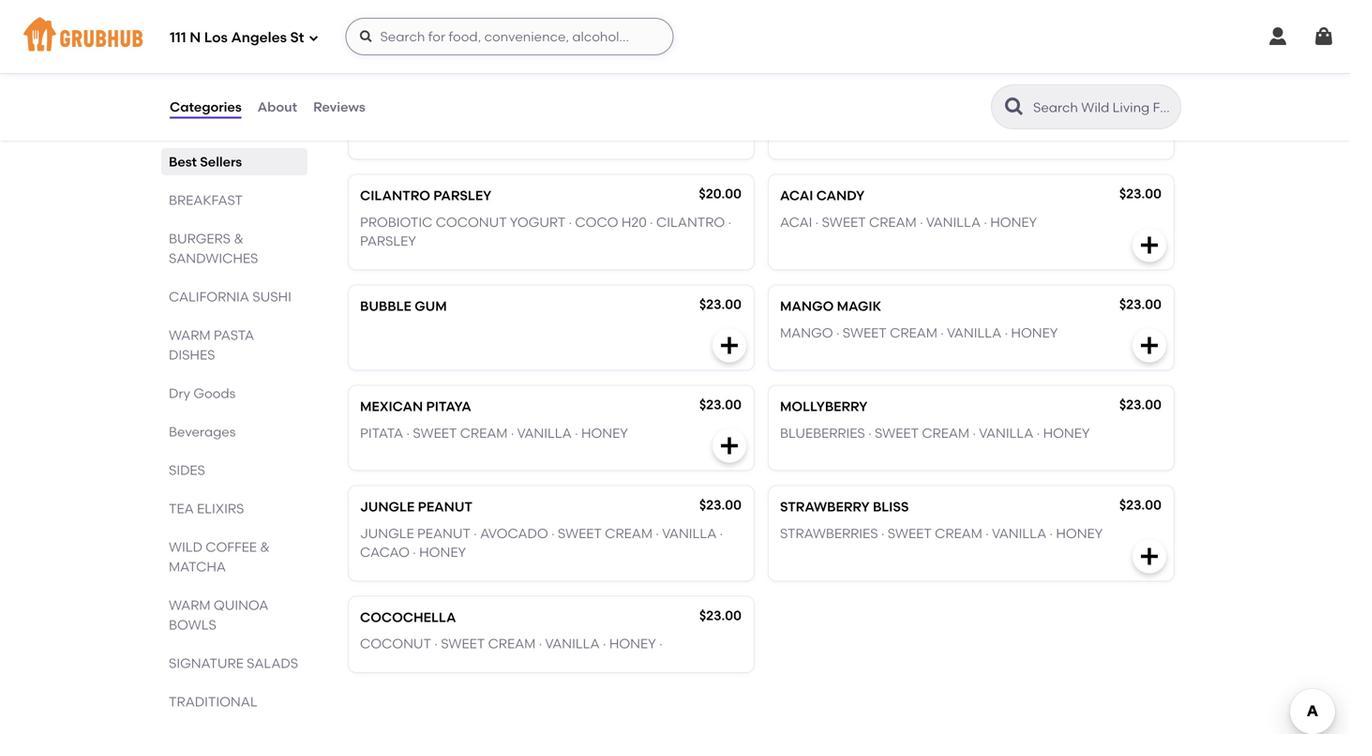 Task type: describe. For each thing, give the bounding box(es) containing it.
bubble
[[360, 298, 411, 314]]

tea elixirs
[[169, 501, 244, 517]]

yogurt for cilantro parsley
[[510, 214, 566, 230]]

vanilla for pitata · sweet cream · vanilla · honey
[[517, 425, 572, 441]]

cream for pitata · sweet cream · vanilla · honey
[[460, 425, 508, 441]]

magik
[[837, 298, 881, 314]]

sweet for coconut · sweet cream · vanilla · honey ·
[[441, 636, 485, 652]]

pitata
[[360, 425, 403, 441]]

$23.00 for coconut · sweet cream · vanilla · honey ·
[[699, 608, 742, 623]]

burgers & sandwiches
[[169, 231, 258, 266]]

tea elixirs tab
[[169, 499, 300, 518]]

parsley inside probiotic coconut yogurt · coco h20 ·  cilantro · parsley
[[360, 233, 416, 249]]

cilantro parsley
[[360, 188, 492, 204]]

honey inside coco h20 · strawberries · pitaya · goji powder · lucuma · lemon · honey
[[485, 12, 532, 28]]

gum
[[415, 298, 447, 314]]

coconut · sweet cream · vanilla · honey ·
[[360, 636, 663, 652]]

0 vertical spatial mint
[[360, 77, 394, 93]]

cream inside jungle peanut · avocado · sweet cream · vanilla · cacao · honey
[[605, 525, 653, 541]]

jungle peanut · avocado · sweet cream · vanilla · cacao · honey
[[360, 525, 723, 560]]

0 horizontal spatial cilantro
[[360, 188, 430, 204]]

search icon image
[[1003, 96, 1026, 118]]

strawberry
[[780, 499, 870, 515]]

st
[[290, 29, 304, 46]]

blueberries
[[780, 425, 865, 441]]

sweet for mango · sweet cream · vanilla · honey
[[843, 325, 887, 341]]

vanilla for blueberries · sweet cream · vanilla · honey
[[979, 425, 1034, 441]]

sweet for acai · sweet cream · vanilla · honey
[[822, 214, 866, 230]]

honey for coconut · sweet cream · vanilla · honey ·
[[609, 636, 656, 652]]

cilantro inside probiotic coconut yogurt · coco h20 ·  cilantro · parsley
[[656, 214, 725, 230]]

best sellers
[[169, 154, 242, 170]]

mango for mango · sweet cream · vanilla · honey
[[780, 325, 833, 341]]

wild
[[169, 539, 202, 555]]

jungle peanut
[[360, 499, 473, 515]]

& inside wild coffee & matcha
[[260, 539, 270, 555]]

pitata · sweet cream · vanilla · honey
[[360, 425, 628, 441]]

dishes inside traditional dishes
[[169, 713, 215, 729]]

goji
[[601, 0, 635, 9]]

reviews
[[313, 99, 365, 115]]

traditional dishes
[[169, 694, 257, 729]]

$23.00 for strawberries · sweet cream · vanilla · honey
[[1119, 497, 1162, 513]]

angeles
[[231, 29, 287, 46]]

jungle for jungle peanut · avocado · sweet cream · vanilla · cacao · honey
[[360, 525, 414, 541]]

probiotic coconut yogurt · coco h20 · lemongrass · rose
[[780, 104, 1073, 139]]

categories
[[170, 99, 242, 115]]

main navigation navigation
[[0, 0, 1350, 73]]

svg image inside main navigation navigation
[[1267, 25, 1289, 48]]

sweet inside jungle peanut · avocado · sweet cream · vanilla · cacao · honey
[[558, 525, 602, 541]]

burgers & sandwiches tab
[[169, 229, 300, 268]]

coconut down "cocochella"
[[360, 636, 431, 652]]

2 vertical spatial svg image
[[718, 435, 741, 457]]

best sellers tab
[[169, 152, 300, 171]]

warm for warm pasta dishes
[[169, 327, 211, 343]]

sweet for strawberries · sweet cream · vanilla · honey
[[888, 525, 932, 541]]

0 vertical spatial rose
[[877, 77, 913, 93]]

1 horizontal spatial parsley
[[433, 188, 492, 204]]

vanilla for strawberries · sweet cream · vanilla · honey
[[992, 525, 1047, 541]]

traditional dishes tab
[[169, 692, 300, 731]]

acai candy
[[780, 188, 865, 204]]

honey for mango · sweet cream · vanilla · honey
[[1011, 325, 1058, 341]]

signature
[[169, 655, 244, 671]]

strawberries inside coco h20 · strawberries · pitaya · goji powder · lucuma · lemon · honey
[[441, 0, 539, 9]]

goods
[[193, 385, 236, 401]]

$23.00 for acai · sweet cream · vanilla · honey
[[1119, 186, 1162, 202]]

dishes inside warm pasta dishes
[[169, 347, 215, 363]]

beverages tab
[[169, 422, 300, 442]]

1 lemongrass from the top
[[780, 77, 874, 93]]

Search Wild Living Foods search field
[[1031, 98, 1175, 116]]

lemon
[[428, 12, 475, 28]]

coco for probiotic coconut yogurt · coco h20 ·  cilantro · parsley
[[575, 214, 618, 230]]

categories button
[[169, 73, 243, 141]]

cream for blueberries · sweet cream · vanilla · honey
[[922, 425, 970, 441]]

lucuma
[[360, 12, 418, 28]]

bowls
[[169, 617, 216, 633]]

burgers
[[169, 231, 231, 246]]

$20.00 for probiotic coconut yogurt · coco h20 ·  cilantro · parsley
[[699, 186, 742, 202]]

0 horizontal spatial pitaya
[[426, 399, 471, 414]]

$23.00 for jungle peanut · avocado · sweet cream · vanilla · cacao · honey
[[699, 497, 742, 513]]

Search for food, convenience, alcohol... search field
[[345, 18, 674, 55]]

honey for blueberries · sweet cream · vanilla · honey
[[1043, 425, 1090, 441]]

dry goods
[[169, 385, 236, 401]]

warm pasta dishes
[[169, 327, 254, 363]]

coco h20 · strawberries · pitaya · goji powder · lucuma · lemon · honey button
[[349, 0, 754, 49]]

sides
[[169, 462, 205, 478]]

& inside burgers & sandwiches
[[234, 231, 244, 246]]

rose inside probiotic coconut yogurt · coco h20 · lemongrass · rose
[[882, 123, 917, 139]]

sushi
[[252, 289, 291, 305]]

beverages
[[169, 424, 236, 440]]

about
[[258, 99, 297, 115]]

pitaya inside coco h20 · strawberries · pitaya · goji powder · lucuma · lemon · honey
[[549, 0, 592, 9]]

sweet for pitata · sweet cream · vanilla · honey
[[413, 425, 457, 441]]



Task type: vqa. For each thing, say whether or not it's contained in the screenshot.
the Side Sauces
no



Task type: locate. For each thing, give the bounding box(es) containing it.
sweet
[[822, 214, 866, 230], [843, 325, 887, 341], [413, 425, 457, 441], [875, 425, 919, 441], [558, 525, 602, 541], [888, 525, 932, 541], [441, 636, 485, 652]]

0 vertical spatial lemongrass
[[780, 77, 874, 93]]

vanilla inside jungle peanut · avocado · sweet cream · vanilla · cacao · honey
[[662, 525, 717, 541]]

peanut down 'pitata · sweet cream · vanilla · honey'
[[418, 499, 473, 515]]

1 vertical spatial parsley
[[360, 233, 416, 249]]

1 mango from the top
[[780, 298, 834, 314]]

powder
[[638, 0, 697, 9]]

0 vertical spatial &
[[234, 231, 244, 246]]

coco inside coco h20 · strawberries · pitaya · goji powder · lucuma · lemon · honey
[[360, 0, 403, 9]]

coco for probiotic coconut yogurt · coco h20 · fresh mint · basil ·
[[575, 104, 618, 120]]

probiotic
[[360, 104, 433, 120], [780, 104, 853, 120], [360, 214, 433, 230]]

1 vertical spatial svg image
[[718, 334, 741, 357]]

rose
[[877, 77, 913, 93], [882, 123, 917, 139]]

coco inside probiotic coconut yogurt · coco h20 · fresh mint · basil ·
[[575, 104, 618, 120]]

h20 inside probiotic coconut yogurt · coco h20 ·  cilantro · parsley
[[622, 214, 647, 230]]

sweet down magik
[[843, 325, 887, 341]]

1 vertical spatial dishes
[[169, 713, 215, 729]]

h20
[[406, 0, 432, 9], [622, 104, 647, 120], [1042, 104, 1067, 120], [622, 214, 647, 230]]

coco for probiotic coconut yogurt · coco h20 · lemongrass · rose
[[995, 104, 1038, 120]]

warm down california
[[169, 327, 211, 343]]

signature salads tab
[[169, 653, 300, 673]]

svg image
[[1313, 25, 1335, 48], [359, 29, 374, 44], [308, 32, 319, 44], [1138, 234, 1161, 256], [1138, 334, 1161, 357], [1138, 545, 1161, 568]]

1 vertical spatial peanut
[[417, 525, 471, 541]]

salads
[[247, 655, 298, 671]]

mango · sweet cream · vanilla · honey
[[780, 325, 1058, 341]]

probiotic for cilantro
[[360, 214, 433, 230]]

0 vertical spatial pitaya
[[549, 0, 592, 9]]

h20 for probiotic coconut yogurt · coco h20 ·  cilantro · parsley
[[622, 214, 647, 230]]

probiotic down lemongrass rose
[[780, 104, 853, 120]]

elixirs
[[197, 501, 244, 517]]

coconut inside probiotic coconut yogurt · coco h20 ·  cilantro · parsley
[[436, 214, 507, 230]]

0 vertical spatial warm
[[169, 327, 211, 343]]

dry goods tab
[[169, 383, 300, 403]]

coconut down search for food, convenience, alcohol... search box
[[436, 104, 507, 120]]

coco inside probiotic coconut yogurt · coco h20 ·  cilantro · parsley
[[575, 214, 618, 230]]

1 acai from the top
[[780, 188, 813, 204]]

& right coffee
[[260, 539, 270, 555]]

honey for acai · sweet cream · vanilla · honey
[[990, 214, 1037, 230]]

n
[[190, 29, 201, 46]]

avocado
[[480, 525, 548, 541]]

cream for strawberries · sweet cream · vanilla · honey
[[935, 525, 983, 541]]

california sushi tab
[[169, 287, 300, 306]]

basil down mint basil
[[366, 123, 403, 139]]

0 vertical spatial acai
[[780, 188, 813, 204]]

0 vertical spatial strawberries
[[441, 0, 539, 9]]

quinoa
[[214, 597, 268, 613]]

0 vertical spatial svg image
[[1267, 25, 1289, 48]]

yogurt inside probiotic coconut yogurt · coco h20 · lemongrass · rose
[[930, 104, 986, 120]]

1 vertical spatial mint
[[701, 104, 734, 120]]

coconut inside probiotic coconut yogurt · coco h20 · lemongrass · rose
[[856, 104, 927, 120]]

1 vertical spatial acai
[[780, 214, 812, 230]]

breakfast tab
[[169, 190, 300, 210]]

$23.00 for pitata · sweet cream · vanilla · honey
[[699, 397, 742, 413]]

2 acai from the top
[[780, 214, 812, 230]]

h20 inside probiotic coconut yogurt · coco h20 · fresh mint · basil ·
[[622, 104, 647, 120]]

mexican
[[360, 399, 423, 414]]

peanut inside jungle peanut · avocado · sweet cream · vanilla · cacao · honey
[[417, 525, 471, 541]]

fresh
[[656, 104, 697, 120]]

pitaya up 'pitata · sweet cream · vanilla · honey'
[[426, 399, 471, 414]]

1 vertical spatial &
[[260, 539, 270, 555]]

yogurt
[[510, 104, 566, 120], [930, 104, 986, 120], [510, 214, 566, 230]]

honey for pitata · sweet cream · vanilla · honey
[[581, 425, 628, 441]]

warm pasta dishes tab
[[169, 325, 300, 365]]

·
[[435, 0, 438, 9], [542, 0, 546, 9], [595, 0, 598, 9], [700, 0, 703, 9], [421, 12, 425, 28], [479, 12, 482, 28], [569, 104, 572, 120], [650, 104, 653, 120], [989, 104, 992, 120], [1070, 104, 1073, 120], [360, 123, 363, 139], [406, 123, 409, 139], [875, 123, 879, 139], [569, 214, 572, 230], [650, 214, 653, 230], [728, 214, 731, 230], [816, 214, 819, 230], [920, 214, 923, 230], [984, 214, 987, 230], [836, 325, 840, 341], [941, 325, 944, 341], [1005, 325, 1008, 341], [406, 425, 410, 441], [511, 425, 514, 441], [575, 425, 578, 441], [868, 425, 872, 441], [973, 425, 976, 441], [1037, 425, 1040, 441], [474, 525, 477, 541], [551, 525, 555, 541], [656, 525, 659, 541], [720, 525, 723, 541], [881, 525, 885, 541], [986, 525, 989, 541], [1050, 525, 1053, 541], [413, 544, 416, 560], [434, 636, 438, 652], [539, 636, 542, 652], [603, 636, 606, 652], [659, 636, 663, 652]]

warm up bowls
[[169, 597, 211, 613]]

mint right "fresh"
[[701, 104, 734, 120]]

probiotic inside probiotic coconut yogurt · coco h20 · fresh mint · basil ·
[[360, 104, 433, 120]]

2 lemongrass from the top
[[780, 123, 872, 139]]

1 horizontal spatial strawberries
[[780, 525, 878, 541]]

probiotic inside probiotic coconut yogurt · coco h20 ·  cilantro · parsley
[[360, 214, 433, 230]]

mango for mango magik
[[780, 298, 834, 314]]

1 warm from the top
[[169, 327, 211, 343]]

1 vertical spatial rose
[[882, 123, 917, 139]]

0 vertical spatial peanut
[[418, 499, 473, 515]]

coconut for rose
[[856, 104, 927, 120]]

yogurt for mint basil
[[510, 104, 566, 120]]

signature salads
[[169, 655, 298, 671]]

0 vertical spatial dishes
[[169, 347, 215, 363]]

yogurt inside probiotic coconut yogurt · coco h20 · fresh mint · basil ·
[[510, 104, 566, 120]]

sides tab
[[169, 460, 300, 480]]

lemongrass rose
[[780, 77, 913, 93]]

1 dishes from the top
[[169, 347, 215, 363]]

cream for acai · sweet cream · vanilla · honey
[[869, 214, 917, 230]]

mango down mango magik
[[780, 325, 833, 341]]

1 vertical spatial lemongrass
[[780, 123, 872, 139]]

coffee
[[206, 539, 257, 555]]

$23.00
[[1119, 186, 1162, 202], [699, 296, 742, 312], [1119, 296, 1162, 312], [699, 397, 742, 413], [1119, 397, 1162, 413], [699, 497, 742, 513], [1119, 497, 1162, 513], [699, 608, 742, 623]]

coconut for parsley
[[436, 214, 507, 230]]

pitaya left the goji
[[549, 0, 592, 9]]

strawberries
[[441, 0, 539, 9], [780, 525, 878, 541]]

mango
[[780, 298, 834, 314], [780, 325, 833, 341]]

vanilla for mango · sweet cream · vanilla · honey
[[947, 325, 1002, 341]]

strawberries · sweet cream · vanilla · honey
[[780, 525, 1103, 541]]

warm inside warm quinoa bowls
[[169, 597, 211, 613]]

acai for acai · sweet cream · vanilla · honey
[[780, 214, 812, 230]]

2 dishes from the top
[[169, 713, 215, 729]]

warm quinoa bowls tab
[[169, 595, 300, 635]]

probiotic down cilantro parsley
[[360, 214, 433, 230]]

h20 inside probiotic coconut yogurt · coco h20 · lemongrass · rose
[[1042, 104, 1067, 120]]

1 vertical spatial basil
[[366, 123, 403, 139]]

warm
[[169, 327, 211, 343], [169, 597, 211, 613]]

traditional
[[169, 694, 257, 710]]

yogurt for lemongrass rose
[[930, 104, 986, 120]]

1 horizontal spatial cilantro
[[656, 214, 725, 230]]

tea
[[169, 501, 194, 517]]

peanut for jungle peanut
[[418, 499, 473, 515]]

mexican pitaya
[[360, 399, 471, 414]]

cocochella
[[360, 609, 456, 625]]

best
[[169, 154, 197, 170]]

blueberries · sweet cream · vanilla · honey
[[780, 425, 1090, 441]]

sweet for blueberries · sweet cream · vanilla · honey
[[875, 425, 919, 441]]

wild coffee & matcha tab
[[169, 537, 300, 577]]

coco h20 · strawberries · pitaya · goji powder · lucuma · lemon · honey
[[360, 0, 703, 28]]

los
[[204, 29, 228, 46]]

1 vertical spatial warm
[[169, 597, 211, 613]]

dishes down traditional on the left of page
[[169, 713, 215, 729]]

mollyberry
[[780, 399, 868, 414]]

coconut inside probiotic coconut yogurt · coco h20 · fresh mint · basil ·
[[436, 104, 507, 120]]

&
[[234, 231, 244, 246], [260, 539, 270, 555]]

1 vertical spatial pitaya
[[426, 399, 471, 414]]

wild coffee & matcha
[[169, 539, 270, 575]]

mango magik
[[780, 298, 881, 314]]

$23.00 for mango · sweet cream · vanilla · honey
[[1119, 296, 1162, 312]]

dry
[[169, 385, 190, 401]]

mint basil
[[360, 77, 435, 93]]

1 horizontal spatial &
[[260, 539, 270, 555]]

vanilla for acai · sweet cream · vanilla · honey
[[926, 214, 981, 230]]

jungle for jungle peanut
[[360, 499, 415, 515]]

probiotic down mint basil
[[360, 104, 433, 120]]

1 vertical spatial mango
[[780, 325, 833, 341]]

1 vertical spatial cilantro
[[656, 214, 725, 230]]

probiotic coconut yogurt · coco h20 ·  cilantro · parsley
[[360, 214, 731, 249]]

warm for warm quinoa bowls
[[169, 597, 211, 613]]

about button
[[257, 73, 298, 141]]

peanut for jungle peanut · avocado · sweet cream · vanilla · cacao · honey
[[417, 525, 471, 541]]

cream for coconut · sweet cream · vanilla · honey ·
[[488, 636, 536, 652]]

0 horizontal spatial strawberries
[[441, 0, 539, 9]]

acai · sweet cream · vanilla · honey
[[780, 214, 1037, 230]]

peanut down 'jungle peanut'
[[417, 525, 471, 541]]

pasta
[[214, 327, 254, 343]]

dishes
[[169, 347, 215, 363], [169, 713, 215, 729]]

1 horizontal spatial mint
[[701, 104, 734, 120]]

pitaya
[[549, 0, 592, 9], [426, 399, 471, 414]]

2 jungle from the top
[[360, 525, 414, 541]]

sweet down mexican pitaya
[[413, 425, 457, 441]]

parsley
[[433, 188, 492, 204], [360, 233, 416, 249]]

acai down acai candy
[[780, 214, 812, 230]]

coconut for basil
[[436, 104, 507, 120]]

honey
[[485, 12, 532, 28], [990, 214, 1037, 230], [1011, 325, 1058, 341], [581, 425, 628, 441], [1043, 425, 1090, 441], [1056, 525, 1103, 541], [419, 544, 466, 560], [609, 636, 656, 652]]

111 n los angeles st
[[170, 29, 304, 46]]

0 vertical spatial mango
[[780, 298, 834, 314]]

2 mango from the top
[[780, 325, 833, 341]]

0 vertical spatial parsley
[[433, 188, 492, 204]]

honey inside jungle peanut · avocado · sweet cream · vanilla · cacao · honey
[[419, 544, 466, 560]]

sandwiches
[[169, 250, 258, 266]]

warm quinoa bowls
[[169, 597, 268, 633]]

coco inside probiotic coconut yogurt · coco h20 · lemongrass · rose
[[995, 104, 1038, 120]]

cream
[[869, 214, 917, 230], [890, 325, 938, 341], [460, 425, 508, 441], [922, 425, 970, 441], [605, 525, 653, 541], [935, 525, 983, 541], [488, 636, 536, 652]]

probiotic for mint
[[360, 104, 433, 120]]

1 vertical spatial strawberries
[[780, 525, 878, 541]]

matcha
[[169, 559, 226, 575]]

strawberries down strawberry
[[780, 525, 878, 541]]

warm inside warm pasta dishes
[[169, 327, 211, 343]]

mint inside probiotic coconut yogurt · coco h20 · fresh mint · basil ·
[[701, 104, 734, 120]]

strawberries up search for food, convenience, alcohol... search box
[[441, 0, 539, 9]]

probiotic inside probiotic coconut yogurt · coco h20 · lemongrass · rose
[[780, 104, 853, 120]]

$20.00 for probiotic coconut yogurt · coco h20 · fresh mint · basil ·
[[699, 75, 742, 91]]

h20 for probiotic coconut yogurt · coco h20 · fresh mint · basil ·
[[622, 104, 647, 120]]

111
[[170, 29, 186, 46]]

lemongrass inside probiotic coconut yogurt · coco h20 · lemongrass · rose
[[780, 123, 872, 139]]

mint up "reviews"
[[360, 77, 394, 93]]

vanilla for coconut · sweet cream · vanilla · honey ·
[[545, 636, 600, 652]]

sweet down candy
[[822, 214, 866, 230]]

sweet down "cocochella"
[[441, 636, 485, 652]]

sweet down bliss
[[888, 525, 932, 541]]

mango left magik
[[780, 298, 834, 314]]

cacao
[[360, 544, 410, 560]]

candy
[[816, 188, 865, 204]]

strawberry bliss
[[780, 499, 909, 515]]

yogurt inside probiotic coconut yogurt · coco h20 ·  cilantro · parsley
[[510, 214, 566, 230]]

h20 for probiotic coconut yogurt · coco h20 · lemongrass · rose
[[1042, 104, 1067, 120]]

vanilla
[[926, 214, 981, 230], [947, 325, 1002, 341], [517, 425, 572, 441], [979, 425, 1034, 441], [662, 525, 717, 541], [992, 525, 1047, 541], [545, 636, 600, 652]]

reviews button
[[312, 73, 366, 141]]

sweet right the avocado
[[558, 525, 602, 541]]

0 vertical spatial jungle
[[360, 499, 415, 515]]

0 vertical spatial basil
[[397, 77, 435, 93]]

svg image
[[1267, 25, 1289, 48], [718, 334, 741, 357], [718, 435, 741, 457]]

bliss
[[873, 499, 909, 515]]

basil inside probiotic coconut yogurt · coco h20 · fresh mint · basil ·
[[366, 123, 403, 139]]

cilantro
[[360, 188, 430, 204], [656, 214, 725, 230]]

sweet up bliss
[[875, 425, 919, 441]]

honey for strawberries · sweet cream · vanilla · honey
[[1056, 525, 1103, 541]]

h20 inside coco h20 · strawberries · pitaya · goji powder · lucuma · lemon · honey
[[406, 0, 432, 9]]

dishes up dry goods
[[169, 347, 215, 363]]

california
[[169, 289, 249, 305]]

0 vertical spatial cilantro
[[360, 188, 430, 204]]

0 horizontal spatial mint
[[360, 77, 394, 93]]

parsley up probiotic coconut yogurt · coco h20 ·  cilantro · parsley
[[433, 188, 492, 204]]

rose down lemongrass rose
[[882, 123, 917, 139]]

acai left candy
[[780, 188, 813, 204]]

coconut
[[436, 104, 507, 120], [856, 104, 927, 120], [436, 214, 507, 230], [360, 636, 431, 652]]

bubble gum
[[360, 298, 447, 314]]

$23.00 for blueberries · sweet cream · vanilla · honey
[[1119, 397, 1162, 413]]

probiotic for lemongrass
[[780, 104, 853, 120]]

basil down the lucuma
[[397, 77, 435, 93]]

parsley down cilantro parsley
[[360, 233, 416, 249]]

0 horizontal spatial parsley
[[360, 233, 416, 249]]

jungle
[[360, 499, 415, 515], [360, 525, 414, 541]]

breakfast
[[169, 192, 243, 208]]

cream for mango · sweet cream · vanilla · honey
[[890, 325, 938, 341]]

coconut down cilantro parsley
[[436, 214, 507, 230]]

rose up probiotic coconut yogurt · coco h20 · lemongrass · rose
[[877, 77, 913, 93]]

sellers
[[200, 154, 242, 170]]

coconut down lemongrass rose
[[856, 104, 927, 120]]

1 jungle from the top
[[360, 499, 415, 515]]

1 vertical spatial jungle
[[360, 525, 414, 541]]

$20.00 for probiotic coconut yogurt · coco h20 · lemongrass · rose
[[1119, 75, 1162, 91]]

acai for acai candy
[[780, 188, 813, 204]]

probiotic coconut yogurt · coco h20 · fresh mint · basil ·
[[360, 104, 734, 139]]

& up sandwiches
[[234, 231, 244, 246]]

jungle inside jungle peanut · avocado · sweet cream · vanilla · cacao · honey
[[360, 525, 414, 541]]

california sushi
[[169, 289, 291, 305]]

1 horizontal spatial pitaya
[[549, 0, 592, 9]]

0 horizontal spatial &
[[234, 231, 244, 246]]

$20.00
[[699, 75, 742, 91], [1119, 75, 1162, 91], [699, 186, 742, 202]]

basil
[[397, 77, 435, 93], [366, 123, 403, 139]]

2 warm from the top
[[169, 597, 211, 613]]

peanut
[[418, 499, 473, 515], [417, 525, 471, 541]]



